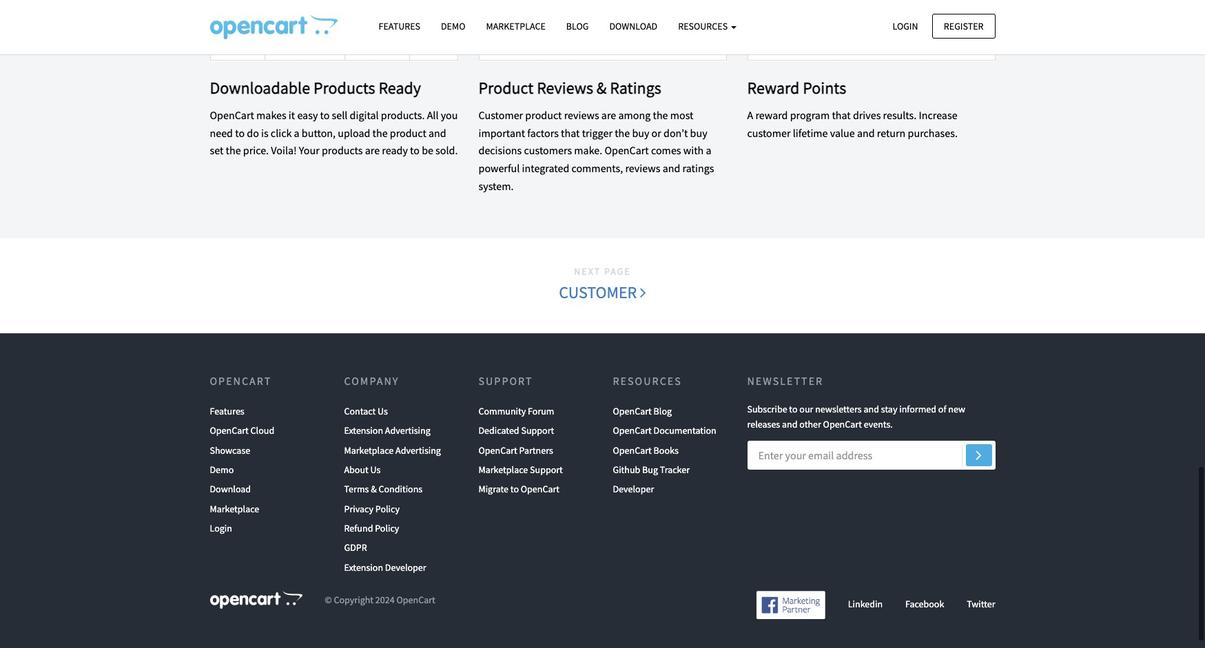 Task type: locate. For each thing, give the bounding box(es) containing it.
0 vertical spatial that
[[832, 108, 851, 122]]

features for demo
[[379, 20, 420, 32]]

all
[[427, 108, 439, 122]]

features link up the opencart cloud
[[210, 402, 244, 421]]

1 extension from the top
[[344, 425, 383, 437]]

and down drives
[[857, 126, 875, 140]]

and down comes
[[663, 161, 681, 175]]

1 horizontal spatial &
[[597, 77, 607, 99]]

2 policy from the top
[[375, 522, 399, 535]]

dedicated support
[[479, 425, 554, 437]]

download for blog
[[610, 20, 658, 32]]

1 vertical spatial marketplace link
[[210, 499, 259, 519]]

support down partners
[[530, 464, 563, 476]]

documentation
[[654, 425, 717, 437]]

customer up important
[[479, 108, 523, 122]]

extension developer link
[[344, 558, 426, 578]]

are up trigger
[[602, 108, 616, 122]]

1 vertical spatial download
[[210, 483, 251, 496]]

download inside download link
[[610, 20, 658, 32]]

0 vertical spatial extension
[[344, 425, 383, 437]]

system.
[[479, 179, 514, 193]]

developer link
[[613, 480, 654, 499]]

blog inside opencart blog link
[[654, 405, 672, 417]]

1 horizontal spatial login
[[893, 20, 918, 32]]

product up factors
[[525, 108, 562, 122]]

1 vertical spatial product
[[390, 126, 427, 140]]

informed
[[900, 403, 937, 415]]

1 vertical spatial policy
[[375, 522, 399, 535]]

1 horizontal spatial customer
[[559, 282, 640, 303]]

contact
[[344, 405, 376, 417]]

1 vertical spatial features
[[210, 405, 244, 417]]

facebook link
[[906, 598, 944, 611]]

0 horizontal spatial features link
[[210, 402, 244, 421]]

advertising up marketplace advertising
[[385, 425, 431, 437]]

0 vertical spatial features link
[[368, 14, 431, 39]]

blog
[[566, 20, 589, 32], [654, 405, 672, 417]]

0 horizontal spatial &
[[371, 483, 377, 496]]

policy down privacy policy link
[[375, 522, 399, 535]]

conditions
[[379, 483, 423, 496]]

0 horizontal spatial developer
[[385, 562, 426, 574]]

0 vertical spatial a
[[294, 126, 300, 140]]

1 horizontal spatial blog
[[654, 405, 672, 417]]

program
[[790, 108, 830, 122]]

1 horizontal spatial product
[[525, 108, 562, 122]]

support up partners
[[521, 425, 554, 437]]

demo
[[441, 20, 466, 32], [210, 464, 234, 476]]

marketplace link up product
[[476, 14, 556, 39]]

0 vertical spatial customer
[[479, 108, 523, 122]]

0 horizontal spatial blog
[[566, 20, 589, 32]]

showcase link
[[210, 441, 250, 460]]

reward
[[756, 108, 788, 122]]

community
[[479, 405, 526, 417]]

extension advertising
[[344, 425, 431, 437]]

0 horizontal spatial download
[[210, 483, 251, 496]]

download link up ratings
[[599, 14, 668, 39]]

opencart
[[210, 108, 254, 122], [605, 144, 649, 157], [210, 374, 272, 388], [613, 405, 652, 417], [823, 418, 862, 431], [210, 425, 249, 437], [613, 425, 652, 437], [479, 444, 517, 457], [613, 444, 652, 457], [521, 483, 560, 496], [397, 594, 435, 607]]

partners
[[519, 444, 553, 457]]

and up events.
[[864, 403, 879, 415]]

1 vertical spatial advertising
[[396, 444, 441, 457]]

support up community
[[479, 374, 533, 388]]

a
[[294, 126, 300, 140], [706, 144, 712, 157]]

download down showcase link
[[210, 483, 251, 496]]

the right set
[[226, 144, 241, 157]]

1 horizontal spatial download link
[[599, 14, 668, 39]]

marketplace link
[[476, 14, 556, 39], [210, 499, 259, 519]]

opencart blog
[[613, 405, 672, 417]]

0 vertical spatial angle right image
[[640, 284, 646, 300]]

0 horizontal spatial customer
[[479, 108, 523, 122]]

extension down contact us link
[[344, 425, 383, 437]]

a right with
[[706, 144, 712, 157]]

0 horizontal spatial demo
[[210, 464, 234, 476]]

opencart books link
[[613, 441, 679, 460]]

& left ratings
[[597, 77, 607, 99]]

1 horizontal spatial developer
[[613, 483, 654, 496]]

1 vertical spatial that
[[561, 126, 580, 140]]

1 horizontal spatial buy
[[690, 126, 708, 140]]

support
[[479, 374, 533, 388], [521, 425, 554, 437], [530, 464, 563, 476]]

0 vertical spatial reviews
[[564, 108, 599, 122]]

product inside "opencart makes it easy to sell digital products. all you need to do is click a button, upload the product and set the price. voila! your products are ready to be sold."
[[390, 126, 427, 140]]

0 horizontal spatial login link
[[210, 519, 232, 539]]

1 horizontal spatial angle right image
[[976, 447, 982, 463]]

features up 'ready'
[[379, 20, 420, 32]]

value
[[830, 126, 855, 140]]

extension down gdpr link on the bottom of page
[[344, 562, 383, 574]]

your
[[299, 144, 320, 157]]

opencart up comments,
[[605, 144, 649, 157]]

set
[[210, 144, 224, 157]]

advertising down extension advertising link
[[396, 444, 441, 457]]

customer down next page
[[559, 282, 640, 303]]

0 vertical spatial features
[[379, 20, 420, 32]]

0 horizontal spatial demo link
[[210, 460, 234, 480]]

1 buy from the left
[[632, 126, 650, 140]]

opencart makes it easy to sell digital products. all you need to do is click a button, upload the product and set the price. voila! your products are ready to be sold.
[[210, 108, 458, 157]]

angle right image
[[640, 284, 646, 300], [976, 447, 982, 463]]

0 horizontal spatial features
[[210, 405, 244, 417]]

a reward program that drives results. increase customer lifetime value and return purchases.
[[747, 108, 958, 140]]

0 vertical spatial marketplace link
[[476, 14, 556, 39]]

0 vertical spatial are
[[602, 108, 616, 122]]

marketplace up 'migrate'
[[479, 464, 528, 476]]

features inside "features" link
[[379, 20, 420, 32]]

opencart inside customer product reviews are among the most important factors that trigger the buy or don't buy decisions customers make. opencart comes with a powerful integrated comments, reviews and ratings system.
[[605, 144, 649, 157]]

customer
[[479, 108, 523, 122], [559, 282, 640, 303]]

marketplace down showcase link
[[210, 503, 259, 515]]

0 vertical spatial download
[[610, 20, 658, 32]]

0 horizontal spatial a
[[294, 126, 300, 140]]

0 vertical spatial us
[[378, 405, 388, 417]]

1 vertical spatial features link
[[210, 402, 244, 421]]

1 vertical spatial demo link
[[210, 460, 234, 480]]

1 horizontal spatial login link
[[881, 13, 930, 39]]

blog link
[[556, 14, 599, 39]]

1 vertical spatial customer
[[559, 282, 640, 303]]

don't
[[664, 126, 688, 140]]

extension inside 'link'
[[344, 562, 383, 574]]

download
[[610, 20, 658, 32], [210, 483, 251, 496]]

you
[[441, 108, 458, 122]]

marketplace for the rightmost marketplace link
[[486, 20, 546, 32]]

cloud
[[251, 425, 274, 437]]

features link for demo
[[368, 14, 431, 39]]

that inside a reward program that drives results. increase customer lifetime value and return purchases.
[[832, 108, 851, 122]]

that up value
[[832, 108, 851, 122]]

features link
[[368, 14, 431, 39], [210, 402, 244, 421]]

and down all
[[429, 126, 446, 140]]

developer up 2024
[[385, 562, 426, 574]]

1 vertical spatial a
[[706, 144, 712, 157]]

developer
[[613, 483, 654, 496], [385, 562, 426, 574]]

opencart down marketplace support link
[[521, 483, 560, 496]]

download link for blog
[[599, 14, 668, 39]]

opencart inside "opencart makes it easy to sell digital products. all you need to do is click a button, upload the product and set the price. voila! your products are ready to be sold."
[[210, 108, 254, 122]]

0 vertical spatial support
[[479, 374, 533, 388]]

0 vertical spatial resources
[[678, 20, 730, 32]]

us up extension advertising
[[378, 405, 388, 417]]

1 vertical spatial extension
[[344, 562, 383, 574]]

1 horizontal spatial that
[[832, 108, 851, 122]]

the up or
[[653, 108, 668, 122]]

0 horizontal spatial buy
[[632, 126, 650, 140]]

to
[[320, 108, 330, 122], [235, 126, 245, 140], [410, 144, 420, 157], [789, 403, 798, 415], [511, 483, 519, 496]]

gdpr link
[[344, 539, 367, 558]]

1 vertical spatial are
[[365, 144, 380, 157]]

buy up with
[[690, 126, 708, 140]]

digital
[[350, 108, 379, 122]]

are left the ready
[[365, 144, 380, 157]]

our
[[800, 403, 814, 415]]

customer inside customer product reviews are among the most important factors that trigger the buy or don't buy decisions customers make. opencart comes with a powerful integrated comments, reviews and ratings system.
[[479, 108, 523, 122]]

buy left or
[[632, 126, 650, 140]]

1 vertical spatial developer
[[385, 562, 426, 574]]

and left other
[[782, 418, 798, 431]]

0 vertical spatial blog
[[566, 20, 589, 32]]

policy
[[376, 503, 400, 515], [375, 522, 399, 535]]

0 horizontal spatial download link
[[210, 480, 251, 499]]

demo link
[[431, 14, 476, 39], [210, 460, 234, 480]]

0 vertical spatial demo
[[441, 20, 466, 32]]

1 horizontal spatial are
[[602, 108, 616, 122]]

extension for extension developer
[[344, 562, 383, 574]]

refund
[[344, 522, 373, 535]]

ratings
[[610, 77, 662, 99]]

2 vertical spatial support
[[530, 464, 563, 476]]

customer
[[747, 126, 791, 140]]

a inside "opencart makes it easy to sell digital products. all you need to do is click a button, upload the product and set the price. voila! your products are ready to be sold."
[[294, 126, 300, 140]]

1 vertical spatial angle right image
[[976, 447, 982, 463]]

1 horizontal spatial reviews
[[625, 161, 661, 175]]

0 vertical spatial advertising
[[385, 425, 431, 437]]

1 vertical spatial reviews
[[625, 161, 661, 175]]

marketplace support
[[479, 464, 563, 476]]

reward points
[[747, 77, 846, 99]]

a right click
[[294, 126, 300, 140]]

and inside a reward program that drives results. increase customer lifetime value and return purchases.
[[857, 126, 875, 140]]

sold.
[[436, 144, 458, 157]]

a inside customer product reviews are among the most important factors that trigger the buy or don't buy decisions customers make. opencart comes with a powerful integrated comments, reviews and ratings system.
[[706, 144, 712, 157]]

1 horizontal spatial a
[[706, 144, 712, 157]]

that up 'make.'
[[561, 126, 580, 140]]

0 horizontal spatial angle right image
[[640, 284, 646, 300]]

0 horizontal spatial login
[[210, 522, 232, 535]]

most
[[670, 108, 694, 122]]

1 horizontal spatial features
[[379, 20, 420, 32]]

github bug tracker
[[613, 464, 690, 476]]

makes
[[256, 108, 286, 122]]

2 extension from the top
[[344, 562, 383, 574]]

twitter
[[967, 598, 996, 611]]

marketplace up about us
[[344, 444, 394, 457]]

download link down showcase link
[[210, 480, 251, 499]]

policy for privacy policy
[[376, 503, 400, 515]]

0 vertical spatial product
[[525, 108, 562, 122]]

customer inside customer link
[[559, 282, 640, 303]]

reviews down comes
[[625, 161, 661, 175]]

1 horizontal spatial download
[[610, 20, 658, 32]]

blog inside blog link
[[566, 20, 589, 32]]

reward
[[747, 77, 800, 99]]

1 vertical spatial support
[[521, 425, 554, 437]]

extension advertising link
[[344, 421, 431, 441]]

0 horizontal spatial that
[[561, 126, 580, 140]]

0 horizontal spatial are
[[365, 144, 380, 157]]

login
[[893, 20, 918, 32], [210, 522, 232, 535]]

developer down github
[[613, 483, 654, 496]]

0 vertical spatial login link
[[881, 13, 930, 39]]

features up the opencart cloud
[[210, 405, 244, 417]]

marketplace link down showcase link
[[210, 499, 259, 519]]

product down products.
[[390, 126, 427, 140]]

©
[[325, 594, 332, 607]]

opencart up need
[[210, 108, 254, 122]]

integrated
[[522, 161, 569, 175]]

1 policy from the top
[[376, 503, 400, 515]]

other
[[800, 418, 821, 431]]

extension for extension advertising
[[344, 425, 383, 437]]

customers
[[524, 144, 572, 157]]

github
[[613, 464, 640, 476]]

marketplace left blog link
[[486, 20, 546, 32]]

1 horizontal spatial demo link
[[431, 14, 476, 39]]

blog up product reviews & ratings
[[566, 20, 589, 32]]

buy
[[632, 126, 650, 140], [690, 126, 708, 140]]

opencart blog link
[[613, 402, 672, 421]]

reviews up trigger
[[564, 108, 599, 122]]

login link
[[881, 13, 930, 39], [210, 519, 232, 539]]

1 vertical spatial demo
[[210, 464, 234, 476]]

opencart cloud
[[210, 425, 274, 437]]

resources
[[678, 20, 730, 32], [613, 374, 682, 388]]

are
[[602, 108, 616, 122], [365, 144, 380, 157]]

about us link
[[344, 460, 381, 480]]

advertising
[[385, 425, 431, 437], [396, 444, 441, 457]]

to down marketplace support link
[[511, 483, 519, 496]]

opencart inside 'link'
[[521, 483, 560, 496]]

0 horizontal spatial marketplace link
[[210, 499, 259, 519]]

0 vertical spatial download link
[[599, 14, 668, 39]]

linkedin link
[[848, 598, 883, 611]]

opencart down newsletters
[[823, 418, 862, 431]]

us right about
[[371, 464, 381, 476]]

& right terms
[[371, 483, 377, 496]]

1 vertical spatial download link
[[210, 480, 251, 499]]

marketplace
[[486, 20, 546, 32], [344, 444, 394, 457], [479, 464, 528, 476], [210, 503, 259, 515]]

tracker
[[660, 464, 690, 476]]

1 vertical spatial blog
[[654, 405, 672, 417]]

download right blog link
[[610, 20, 658, 32]]

bug
[[642, 464, 658, 476]]

opencart right 2024
[[397, 594, 435, 607]]

1 horizontal spatial features link
[[368, 14, 431, 39]]

features link up 'ready'
[[368, 14, 431, 39]]

and inside customer product reviews are among the most important factors that trigger the buy or don't buy decisions customers make. opencart comes with a powerful integrated comments, reviews and ratings system.
[[663, 161, 681, 175]]

to left our
[[789, 403, 798, 415]]

to left be
[[410, 144, 420, 157]]

privacy
[[344, 503, 374, 515]]

&
[[597, 77, 607, 99], [371, 483, 377, 496]]

blog up opencart documentation
[[654, 405, 672, 417]]

the down among
[[615, 126, 630, 140]]

1 vertical spatial us
[[371, 464, 381, 476]]

0 horizontal spatial product
[[390, 126, 427, 140]]

0 vertical spatial policy
[[376, 503, 400, 515]]

opencart down opencart blog link
[[613, 425, 652, 437]]

policy down terms & conditions link
[[376, 503, 400, 515]]



Task type: describe. For each thing, give the bounding box(es) containing it.
opencart up github
[[613, 444, 652, 457]]

are inside customer product reviews are among the most important factors that trigger the buy or don't buy decisions customers make. opencart comes with a powerful integrated comments, reviews and ratings system.
[[602, 108, 616, 122]]

next
[[574, 265, 601, 278]]

events.
[[864, 418, 893, 431]]

easy
[[297, 108, 318, 122]]

refund policy
[[344, 522, 399, 535]]

us for contact us
[[378, 405, 388, 417]]

register link
[[932, 13, 996, 39]]

marketplace for the leftmost marketplace link
[[210, 503, 259, 515]]

1 vertical spatial &
[[371, 483, 377, 496]]

1 vertical spatial resources
[[613, 374, 682, 388]]

opencart up showcase
[[210, 425, 249, 437]]

1 vertical spatial login
[[210, 522, 232, 535]]

factors
[[527, 126, 559, 140]]

is
[[261, 126, 269, 140]]

and inside "opencart makes it easy to sell digital products. all you need to do is click a button, upload the product and set the price. voila! your products are ready to be sold."
[[429, 126, 446, 140]]

are inside "opencart makes it easy to sell digital products. all you need to do is click a button, upload the product and set the price. voila! your products are ready to be sold."
[[365, 144, 380, 157]]

the up the ready
[[373, 126, 388, 140]]

with
[[683, 144, 704, 157]]

product inside customer product reviews are among the most important factors that trigger the buy or don't buy decisions customers make. opencart comes with a powerful integrated comments, reviews and ratings system.
[[525, 108, 562, 122]]

0 horizontal spatial reviews
[[564, 108, 599, 122]]

migrate to opencart
[[479, 483, 560, 496]]

make.
[[574, 144, 603, 157]]

ready
[[379, 77, 421, 99]]

forum
[[528, 405, 554, 417]]

Enter your email address text field
[[747, 441, 996, 470]]

among
[[619, 108, 651, 122]]

1 horizontal spatial demo
[[441, 20, 466, 32]]

support for marketplace
[[530, 464, 563, 476]]

dedicated support link
[[479, 421, 554, 441]]

product reviews & retings image
[[479, 0, 727, 61]]

do
[[247, 126, 259, 140]]

opencart up the opencart cloud
[[210, 374, 272, 388]]

2 buy from the left
[[690, 126, 708, 140]]

about us
[[344, 464, 381, 476]]

marketplace for marketplace advertising
[[344, 444, 394, 457]]

dedicated
[[479, 425, 519, 437]]

comes
[[651, 144, 681, 157]]

customer link
[[558, 280, 647, 306]]

trigger
[[582, 126, 613, 140]]

migrate
[[479, 483, 509, 496]]

products.
[[381, 108, 425, 122]]

it
[[289, 108, 295, 122]]

drives
[[853, 108, 881, 122]]

marketplace for marketplace support
[[479, 464, 528, 476]]

0 vertical spatial &
[[597, 77, 607, 99]]

advertising for marketplace advertising
[[396, 444, 441, 457]]

2024
[[376, 594, 395, 607]]

next page
[[574, 265, 631, 278]]

extension developer
[[344, 562, 426, 574]]

opencart documentation
[[613, 425, 717, 437]]

terms
[[344, 483, 369, 496]]

gdpr
[[344, 542, 367, 554]]

support for dedicated
[[521, 425, 554, 437]]

lifetime
[[793, 126, 828, 140]]

to left do
[[235, 126, 245, 140]]

opencart documentation link
[[613, 421, 717, 441]]

terms & conditions link
[[344, 480, 423, 499]]

increase
[[919, 108, 958, 122]]

terms & conditions
[[344, 483, 423, 496]]

be
[[422, 144, 433, 157]]

product
[[479, 77, 534, 99]]

page
[[604, 265, 631, 278]]

contact us
[[344, 405, 388, 417]]

facebook
[[906, 598, 944, 611]]

0 vertical spatial demo link
[[431, 14, 476, 39]]

advertising for extension advertising
[[385, 425, 431, 437]]

to left sell
[[320, 108, 330, 122]]

to inside subscribe to our newsletters and stay informed of new releases and other opencart events.
[[789, 403, 798, 415]]

reward points image
[[747, 0, 996, 61]]

upload
[[338, 126, 370, 140]]

subscribe to our newsletters and stay informed of new releases and other opencart events.
[[747, 403, 966, 431]]

resources inside resources link
[[678, 20, 730, 32]]

angle right image inside customer link
[[640, 284, 646, 300]]

releases
[[747, 418, 780, 431]]

© copyright 2024 opencart
[[325, 594, 435, 607]]

developer inside extension developer 'link'
[[385, 562, 426, 574]]

powerful
[[479, 161, 520, 175]]

customer for customer product reviews are among the most important factors that trigger the buy or don't buy decisions customers make. opencart comes with a powerful integrated comments, reviews and ratings system.
[[479, 108, 523, 122]]

showcase
[[210, 444, 250, 457]]

opencart down dedicated
[[479, 444, 517, 457]]

need
[[210, 126, 233, 140]]

migrate to opencart link
[[479, 480, 560, 499]]

voila!
[[271, 144, 297, 157]]

downloadable
[[210, 77, 310, 99]]

copyright
[[334, 594, 374, 607]]

us for about us
[[371, 464, 381, 476]]

of
[[939, 403, 947, 415]]

opencart partners link
[[479, 441, 553, 460]]

comments,
[[572, 161, 623, 175]]

0 vertical spatial developer
[[613, 483, 654, 496]]

1 horizontal spatial marketplace link
[[476, 14, 556, 39]]

contact us link
[[344, 402, 388, 421]]

decisions
[[479, 144, 522, 157]]

opencart up opencart documentation
[[613, 405, 652, 417]]

policy for refund policy
[[375, 522, 399, 535]]

1 vertical spatial login link
[[210, 519, 232, 539]]

marketplace advertising link
[[344, 441, 441, 460]]

company
[[344, 374, 399, 388]]

marketplace advertising
[[344, 444, 441, 457]]

features for opencart cloud
[[210, 405, 244, 417]]

newsletters
[[815, 403, 862, 415]]

features link for opencart cloud
[[210, 402, 244, 421]]

opencart inside subscribe to our newsletters and stay informed of new releases and other opencart events.
[[823, 418, 862, 431]]

to inside 'link'
[[511, 483, 519, 496]]

purchases.
[[908, 126, 958, 140]]

that inside customer product reviews are among the most important factors that trigger the buy or don't buy decisions customers make. opencart comes with a powerful integrated comments, reviews and ratings system.
[[561, 126, 580, 140]]

0 vertical spatial login
[[893, 20, 918, 32]]

a
[[747, 108, 753, 122]]

github bug tracker link
[[613, 460, 690, 480]]

opencart books
[[613, 444, 679, 457]]

opencart image
[[210, 592, 302, 609]]

reviews
[[537, 77, 593, 99]]

opencart - features image
[[210, 14, 337, 39]]

marketplace support link
[[479, 460, 563, 480]]

download link for demo
[[210, 480, 251, 499]]

download for demo
[[210, 483, 251, 496]]

button,
[[302, 126, 336, 140]]

about
[[344, 464, 369, 476]]

privacy policy link
[[344, 499, 400, 519]]

customer for customer
[[559, 282, 640, 303]]

click
[[271, 126, 292, 140]]

facebook marketing partner image
[[757, 592, 826, 619]]

linkedin
[[848, 598, 883, 611]]

stay
[[881, 403, 898, 415]]

subscribe
[[747, 403, 787, 415]]

downloadable products ready image
[[210, 0, 458, 61]]

sell
[[332, 108, 348, 122]]

newsletter
[[747, 374, 824, 388]]

points
[[803, 77, 846, 99]]



Task type: vqa. For each thing, say whether or not it's contained in the screenshot.
may
no



